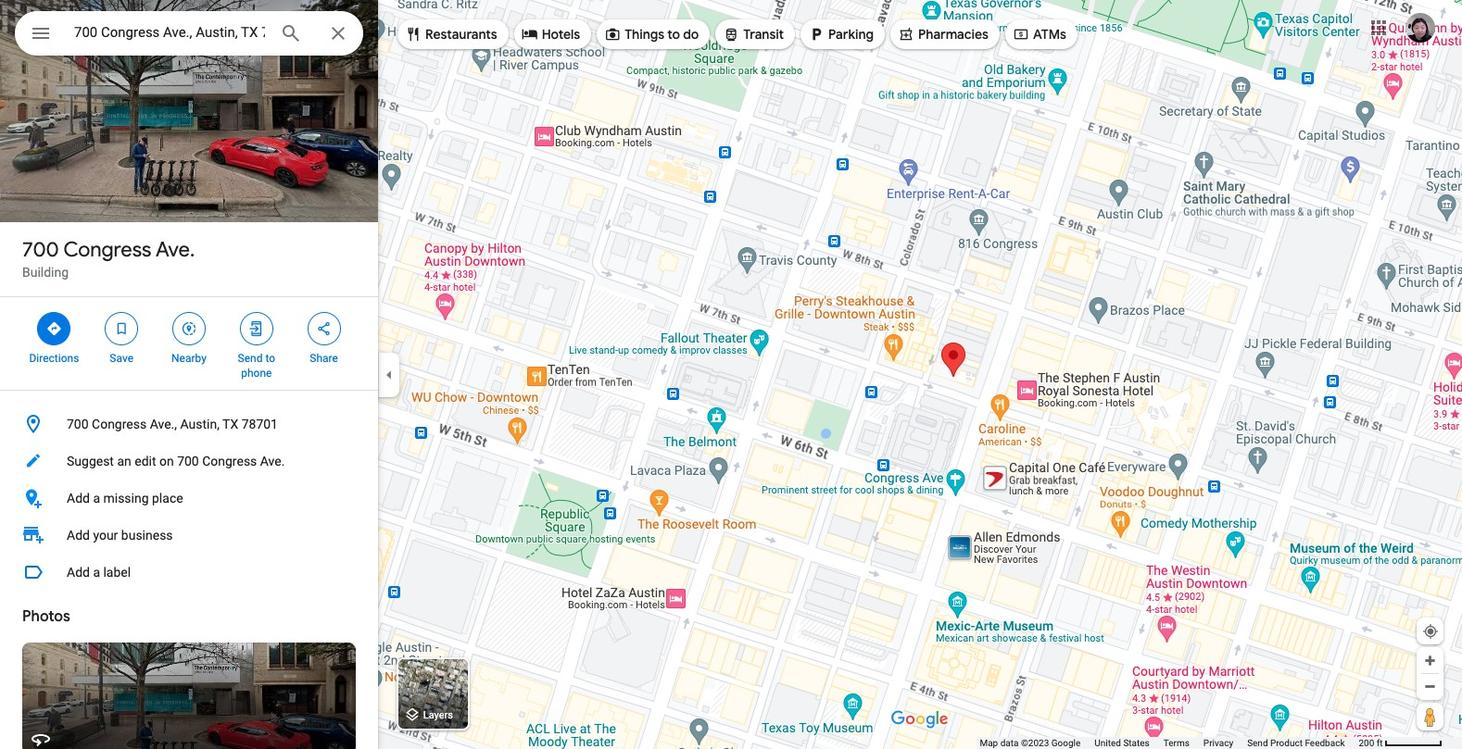 Task type: vqa. For each thing, say whether or not it's contained in the screenshot.


Task type: locate. For each thing, give the bounding box(es) containing it.
suggest an edit on 700 congress ave. button
[[0, 443, 378, 480]]

ave.
[[156, 237, 195, 263], [260, 454, 285, 469]]

send left product
[[1248, 739, 1268, 749]]

700 up building
[[22, 237, 59, 263]]

add a missing place
[[67, 491, 183, 506]]

footer containing map data ©2023 google
[[980, 738, 1359, 750]]

700 right on
[[177, 454, 199, 469]]


[[113, 319, 130, 339]]

footer inside "google maps" element
[[980, 738, 1359, 750]]

google account: michele murakami  
(michele.murakami@adept.ai) image
[[1406, 13, 1436, 42]]

2 add from the top
[[67, 528, 90, 543]]

1 horizontal spatial ave.
[[260, 454, 285, 469]]

add left label
[[67, 565, 90, 580]]

0 vertical spatial add
[[67, 491, 90, 506]]

atms
[[1033, 26, 1067, 43]]

add a missing place button
[[0, 480, 378, 517]]

united
[[1095, 739, 1121, 749]]

1 vertical spatial a
[[93, 565, 100, 580]]

ave. inside 700 congress ave. building
[[156, 237, 195, 263]]

suggest an edit on 700 congress ave.
[[67, 454, 285, 469]]

send up phone
[[238, 352, 263, 365]]

pharmacies
[[919, 26, 989, 43]]

ft
[[1377, 739, 1383, 749]]

map data ©2023 google
[[980, 739, 1081, 749]]

austin,
[[180, 417, 220, 432]]

send product feedback
[[1248, 739, 1345, 749]]

show your location image
[[1423, 624, 1439, 640]]

3 add from the top
[[67, 565, 90, 580]]

1 horizontal spatial 700
[[67, 417, 89, 432]]

suggest
[[67, 454, 114, 469]]

1 vertical spatial to
[[265, 352, 275, 365]]

to up phone
[[265, 352, 275, 365]]

a left missing on the left bottom of the page
[[93, 491, 100, 506]]

None field
[[74, 21, 265, 44]]

congress inside 700 congress ave. building
[[63, 237, 152, 263]]

add down "suggest"
[[67, 491, 90, 506]]

ave. down 78701
[[260, 454, 285, 469]]

footer
[[980, 738, 1359, 750]]

1 vertical spatial add
[[67, 528, 90, 543]]

business
[[121, 528, 173, 543]]

1 add from the top
[[67, 491, 90, 506]]

missing
[[103, 491, 149, 506]]

states
[[1124, 739, 1150, 749]]

congress for ave.,
[[92, 417, 147, 432]]

send product feedback button
[[1248, 738, 1345, 750]]

 button
[[15, 11, 67, 59]]

700 up "suggest"
[[67, 417, 89, 432]]


[[808, 24, 825, 44]]

collapse side panel image
[[379, 365, 399, 385]]

1 a from the top
[[93, 491, 100, 506]]

700
[[22, 237, 59, 263], [67, 417, 89, 432], [177, 454, 199, 469]]

1 horizontal spatial send
[[1248, 739, 1268, 749]]

share
[[310, 352, 338, 365]]

0 horizontal spatial to
[[265, 352, 275, 365]]

congress up building
[[63, 237, 152, 263]]

hotels
[[542, 26, 580, 43]]

privacy
[[1204, 739, 1234, 749]]

 transit
[[723, 24, 784, 44]]

tx
[[223, 417, 238, 432]]

map
[[980, 739, 998, 749]]

send inside send to phone
[[238, 352, 263, 365]]

building
[[22, 265, 69, 280]]

add for add a label
[[67, 565, 90, 580]]

0 horizontal spatial 700
[[22, 237, 59, 263]]

feedback
[[1305, 739, 1345, 749]]


[[181, 319, 197, 339]]

add for add your business
[[67, 528, 90, 543]]

photos
[[22, 608, 70, 627]]

a left label
[[93, 565, 100, 580]]

product
[[1271, 739, 1303, 749]]

to left do
[[668, 26, 680, 43]]

1 vertical spatial send
[[1248, 739, 1268, 749]]

a
[[93, 491, 100, 506], [93, 565, 100, 580]]

1 vertical spatial ave.
[[260, 454, 285, 469]]

0 horizontal spatial ave.
[[156, 237, 195, 263]]

1 vertical spatial congress
[[92, 417, 147, 432]]

1 vertical spatial 700
[[67, 417, 89, 432]]

ave. inside button
[[260, 454, 285, 469]]

layers
[[423, 710, 453, 722]]


[[522, 24, 538, 44]]

add left your
[[67, 528, 90, 543]]

0 vertical spatial 700
[[22, 237, 59, 263]]

add a label
[[67, 565, 131, 580]]

700 congress ave. main content
[[0, 0, 378, 750]]

send inside send product feedback button
[[1248, 739, 1268, 749]]

zoom in image
[[1424, 654, 1438, 668]]

none field inside 700 congress ave., austin, tx 78701 field
[[74, 21, 265, 44]]

1 horizontal spatial to
[[668, 26, 680, 43]]

 atms
[[1013, 24, 1067, 44]]

to
[[668, 26, 680, 43], [265, 352, 275, 365]]

0 vertical spatial to
[[668, 26, 680, 43]]

send to phone
[[238, 352, 275, 380]]

0 vertical spatial send
[[238, 352, 263, 365]]

700 inside 700 congress ave. building
[[22, 237, 59, 263]]

add inside add your business link
[[67, 528, 90, 543]]

0 vertical spatial ave.
[[156, 237, 195, 263]]

google
[[1052, 739, 1081, 749]]

nearby
[[172, 352, 207, 365]]

actions for 700 congress ave. region
[[0, 298, 378, 390]]

2 vertical spatial add
[[67, 565, 90, 580]]

2 vertical spatial 700
[[177, 454, 199, 469]]

congress up an
[[92, 417, 147, 432]]

add inside add a label button
[[67, 565, 90, 580]]

0 horizontal spatial send
[[238, 352, 263, 365]]

congress down "tx" in the bottom left of the page
[[202, 454, 257, 469]]

send for send to phone
[[238, 352, 263, 365]]

congress
[[63, 237, 152, 263], [92, 417, 147, 432], [202, 454, 257, 469]]

2 a from the top
[[93, 565, 100, 580]]

zoom out image
[[1424, 680, 1438, 694]]

0 vertical spatial congress
[[63, 237, 152, 263]]

add inside the add a missing place button
[[67, 491, 90, 506]]

edit
[[135, 454, 156, 469]]

your
[[93, 528, 118, 543]]

0 vertical spatial a
[[93, 491, 100, 506]]

200
[[1359, 739, 1375, 749]]

ave. up  on the top
[[156, 237, 195, 263]]

 hotels
[[522, 24, 580, 44]]

send
[[238, 352, 263, 365], [1248, 739, 1268, 749]]

700 congress ave., austin, tx 78701
[[67, 417, 278, 432]]

send for send product feedback
[[1248, 739, 1268, 749]]

add
[[67, 491, 90, 506], [67, 528, 90, 543], [67, 565, 90, 580]]

to inside  things to do
[[668, 26, 680, 43]]



Task type: describe. For each thing, give the bounding box(es) containing it.
 parking
[[808, 24, 874, 44]]

add your business
[[67, 528, 173, 543]]

2 vertical spatial congress
[[202, 454, 257, 469]]

congress for ave.
[[63, 237, 152, 263]]

an
[[117, 454, 131, 469]]

phone
[[241, 367, 272, 380]]


[[723, 24, 740, 44]]

add your business link
[[0, 517, 378, 554]]

 search field
[[15, 11, 363, 59]]

show street view coverage image
[[1417, 704, 1444, 731]]

a for missing
[[93, 491, 100, 506]]

united states button
[[1095, 738, 1150, 750]]

do
[[683, 26, 699, 43]]


[[46, 319, 62, 339]]


[[1013, 24, 1030, 44]]

google maps element
[[0, 0, 1463, 750]]

700 congress ave., austin, tx 78701 button
[[0, 406, 378, 443]]

ave.,
[[150, 417, 177, 432]]

 restaurants
[[405, 24, 497, 44]]

78701
[[242, 417, 278, 432]]

add a label button
[[0, 554, 378, 591]]

a for label
[[93, 565, 100, 580]]

700 for ave.,
[[67, 417, 89, 432]]

©2023
[[1021, 739, 1049, 749]]


[[898, 24, 915, 44]]

place
[[152, 491, 183, 506]]


[[604, 24, 621, 44]]

data
[[1001, 739, 1019, 749]]

restaurants
[[425, 26, 497, 43]]

transit
[[744, 26, 784, 43]]

700 Congress Ave., Austin, TX 78701 field
[[15, 11, 363, 56]]

parking
[[829, 26, 874, 43]]

privacy button
[[1204, 738, 1234, 750]]

700 congress ave. building
[[22, 237, 195, 280]]


[[30, 20, 52, 46]]

united states
[[1095, 739, 1150, 749]]

save
[[110, 352, 133, 365]]

 pharmacies
[[898, 24, 989, 44]]


[[248, 319, 265, 339]]

to inside send to phone
[[265, 352, 275, 365]]

2 horizontal spatial 700
[[177, 454, 199, 469]]

200 ft button
[[1359, 739, 1443, 749]]

terms button
[[1164, 738, 1190, 750]]


[[316, 319, 332, 339]]

label
[[103, 565, 131, 580]]

700 for ave.
[[22, 237, 59, 263]]


[[405, 24, 422, 44]]

on
[[159, 454, 174, 469]]

terms
[[1164, 739, 1190, 749]]

directions
[[29, 352, 79, 365]]

things
[[625, 26, 665, 43]]

200 ft
[[1359, 739, 1383, 749]]

 things to do
[[604, 24, 699, 44]]

add for add a missing place
[[67, 491, 90, 506]]



